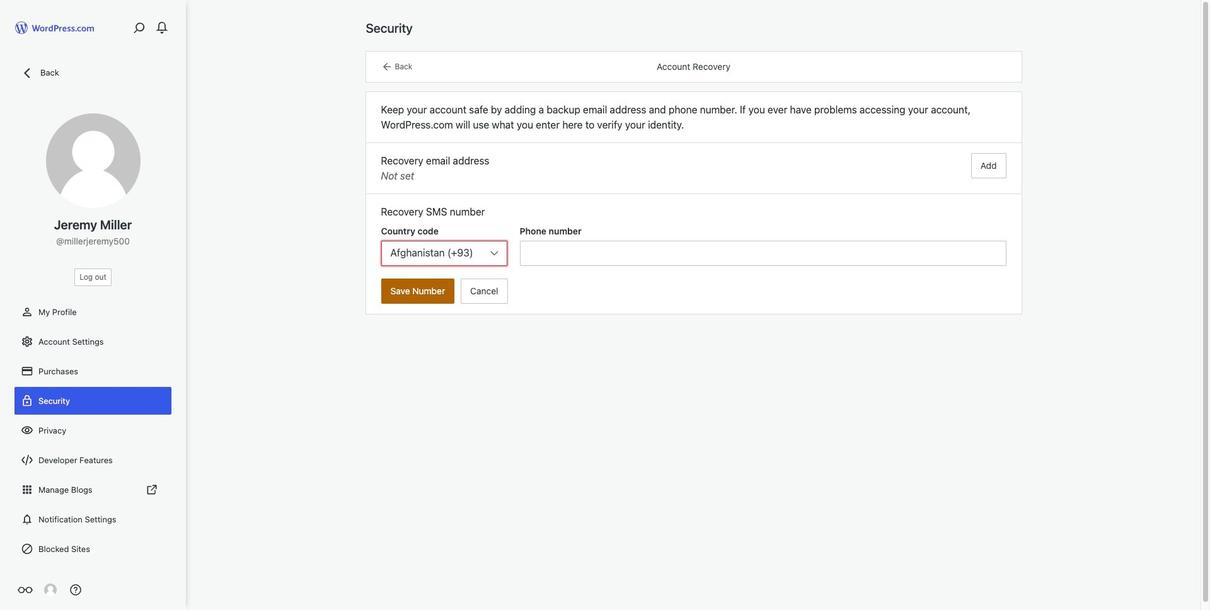 Task type: vqa. For each thing, say whether or not it's contained in the screenshot.
Open Search image
no



Task type: locate. For each thing, give the bounding box(es) containing it.
None telephone field
[[520, 241, 1007, 266]]

block image
[[21, 543, 33, 556]]

jeremy miller image
[[46, 114, 140, 208], [44, 584, 57, 597]]

1 group from the left
[[381, 225, 520, 266]]

1 vertical spatial jeremy miller image
[[44, 584, 57, 597]]

person image
[[21, 306, 33, 319]]

main content
[[366, 20, 1022, 314]]

group
[[381, 225, 520, 266], [520, 225, 1007, 266]]

0 vertical spatial jeremy miller image
[[46, 114, 140, 208]]



Task type: describe. For each thing, give the bounding box(es) containing it.
credit_card image
[[21, 365, 33, 378]]

settings image
[[21, 336, 33, 348]]

reader image
[[18, 583, 33, 598]]

2 group from the left
[[520, 225, 1007, 266]]

visibility image
[[21, 424, 33, 437]]

lock image
[[21, 395, 33, 407]]

notifications image
[[21, 513, 33, 526]]

apps image
[[21, 484, 33, 496]]



